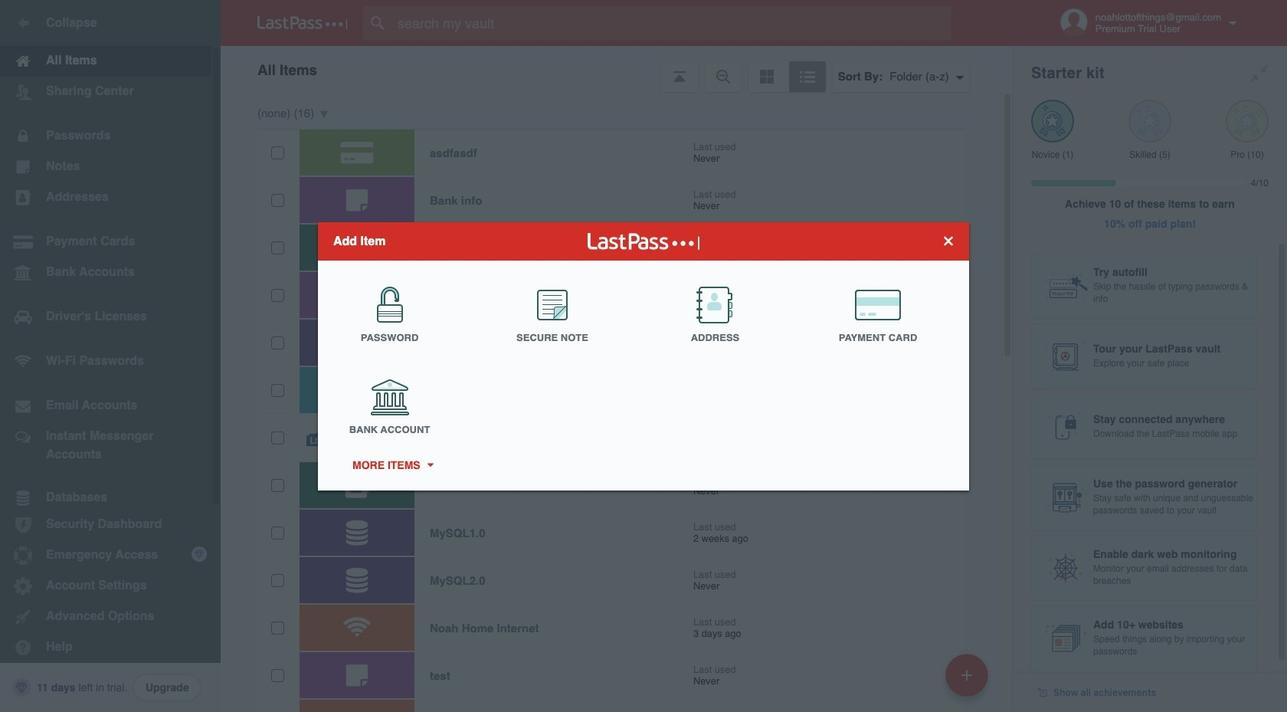 Task type: describe. For each thing, give the bounding box(es) containing it.
new item image
[[962, 670, 973, 680]]

caret right image
[[425, 463, 436, 467]]

lastpass image
[[258, 16, 348, 30]]

new item navigation
[[941, 649, 998, 712]]

vault options navigation
[[221, 46, 1014, 92]]



Task type: vqa. For each thing, say whether or not it's contained in the screenshot.
text field
no



Task type: locate. For each thing, give the bounding box(es) containing it.
search my vault text field
[[363, 6, 976, 40]]

dialog
[[318, 222, 970, 490]]

Search search field
[[363, 6, 976, 40]]

main navigation navigation
[[0, 0, 221, 712]]



